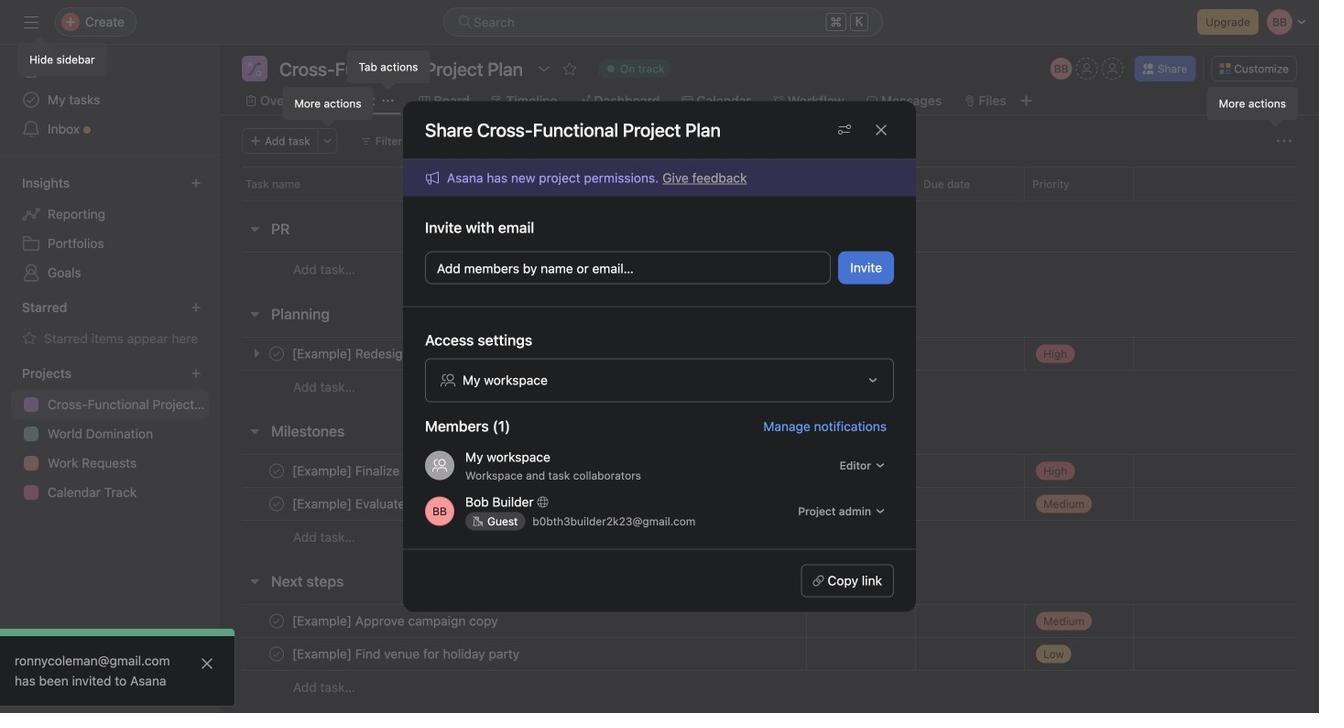 Task type: locate. For each thing, give the bounding box(es) containing it.
3 collapse task list for this group image from the top
[[247, 574, 262, 589]]

task name text field inside "[example] approve campaign copy" cell
[[289, 612, 503, 631]]

2 vertical spatial collapse task list for this group image
[[247, 574, 262, 589]]

1 vertical spatial mark complete checkbox
[[266, 493, 288, 515]]

task name text field for [example] finalize budget cell
[[289, 462, 451, 480]]

2 task name text field from the top
[[289, 645, 525, 664]]

1 task name text field from the top
[[289, 462, 451, 480]]

2 mark complete checkbox from the top
[[266, 644, 288, 666]]

mark complete image inside "[example] approve campaign copy" cell
[[266, 611, 288, 633]]

1 mark complete image from the top
[[266, 493, 288, 515]]

task name text field for "[example] approve campaign copy" cell
[[289, 612, 503, 631]]

mark complete image for [example] find venue for holiday party cell
[[266, 644, 288, 666]]

1 vertical spatial collapse task list for this group image
[[247, 424, 262, 439]]

0 vertical spatial mark complete image
[[266, 493, 288, 515]]

1 mark complete image from the top
[[266, 460, 288, 482]]

mark complete checkbox inside "[example] approve campaign copy" cell
[[266, 611, 288, 633]]

mark complete checkbox inside [example] evaluate new email marketing platform cell
[[266, 493, 288, 515]]

2 mark complete checkbox from the top
[[266, 493, 288, 515]]

starred element
[[0, 291, 220, 357]]

1 vertical spatial task name text field
[[289, 645, 525, 664]]

0 vertical spatial mark complete checkbox
[[266, 611, 288, 633]]

2 mark complete image from the top
[[266, 644, 288, 666]]

1 vertical spatial mark complete image
[[266, 644, 288, 666]]

Mark complete checkbox
[[266, 611, 288, 633], [266, 644, 288, 666]]

2 collapse task list for this group image from the top
[[247, 424, 262, 439]]

task name text field inside [example] finalize budget cell
[[289, 462, 451, 480]]

1 vertical spatial mark complete checkbox
[[266, 644, 288, 666]]

0 vertical spatial task name text field
[[289, 462, 451, 480]]

row
[[220, 167, 1319, 201], [242, 200, 1297, 202], [220, 252, 1319, 287], [220, 370, 1319, 404], [220, 454, 1319, 488], [220, 487, 1319, 521], [220, 520, 1319, 554], [220, 605, 1319, 638], [220, 638, 1319, 671], [220, 671, 1319, 704]]

mark complete image for task name text box in the "[example] approve campaign copy" cell
[[266, 611, 288, 633]]

1 task name text field from the top
[[289, 612, 503, 631]]

mark complete image inside [example] evaluate new email marketing platform cell
[[266, 493, 288, 515]]

tooltip
[[18, 38, 106, 75], [348, 51, 429, 88], [283, 88, 373, 125], [1208, 88, 1297, 125]]

mark complete image inside [example] find venue for holiday party cell
[[266, 644, 288, 666]]

None text field
[[275, 56, 528, 82]]

mark complete image
[[266, 460, 288, 482], [266, 644, 288, 666]]

project permissions image
[[837, 123, 852, 137]]

2 mark complete image from the top
[[266, 611, 288, 633]]

0 vertical spatial mark complete image
[[266, 460, 288, 482]]

add to starred image
[[562, 61, 577, 76]]

Mark complete checkbox
[[266, 460, 288, 482], [266, 493, 288, 515]]

dialog
[[403, 101, 916, 612]]

1 mark complete checkbox from the top
[[266, 611, 288, 633]]

mark complete checkbox inside [example] finalize budget cell
[[266, 460, 288, 482]]

0 vertical spatial collapse task list for this group image
[[247, 222, 262, 236]]

Task name text field
[[289, 462, 451, 480], [289, 495, 589, 513]]

task name text field for [example] evaluate new email marketing platform cell
[[289, 495, 589, 513]]

collapse task list for this group image
[[247, 222, 262, 236], [247, 424, 262, 439], [247, 574, 262, 589]]

Task name text field
[[289, 612, 503, 631], [289, 645, 525, 664]]

collapse task list for this group image for "[example] approve campaign copy" cell
[[247, 574, 262, 589]]

task name text field inside [example] evaluate new email marketing platform cell
[[289, 495, 589, 513]]

1 vertical spatial task name text field
[[289, 495, 589, 513]]

1 vertical spatial mark complete image
[[266, 611, 288, 633]]

task name text field inside [example] find venue for holiday party cell
[[289, 645, 525, 664]]

banner
[[425, 168, 747, 188]]

mark complete image inside [example] finalize budget cell
[[266, 460, 288, 482]]

2 task name text field from the top
[[289, 495, 589, 513]]

0 vertical spatial task name text field
[[289, 612, 503, 631]]

mark complete image for [example] finalize budget cell
[[266, 460, 288, 482]]

0 vertical spatial mark complete checkbox
[[266, 460, 288, 482]]

[example] finalize budget cell
[[220, 454, 806, 488]]

1 mark complete checkbox from the top
[[266, 460, 288, 482]]

[example] find venue for holiday party cell
[[220, 638, 806, 671]]

1 collapse task list for this group image from the top
[[247, 222, 262, 236]]

mark complete image
[[266, 493, 288, 515], [266, 611, 288, 633]]

mark complete checkbox inside [example] find venue for holiday party cell
[[266, 644, 288, 666]]



Task type: describe. For each thing, give the bounding box(es) containing it.
collapse task list for this group image
[[247, 307, 262, 322]]

projects element
[[0, 357, 220, 511]]

header planning tree grid
[[220, 337, 1319, 404]]

mark complete checkbox for task name text field inside [example] evaluate new email marketing platform cell
[[266, 493, 288, 515]]

mark complete checkbox for task name text field in [example] finalize budget cell
[[266, 460, 288, 482]]

insights element
[[0, 167, 220, 291]]

close image
[[200, 657, 214, 671]]

mark complete image for task name text field inside [example] evaluate new email marketing platform cell
[[266, 493, 288, 515]]

mark complete checkbox for task name text box in the [example] find venue for holiday party cell
[[266, 644, 288, 666]]

header next steps tree grid
[[220, 605, 1319, 704]]

collapse task list for this group image for [example] finalize budget cell
[[247, 424, 262, 439]]

[example] evaluate new email marketing platform cell
[[220, 487, 806, 521]]

mark complete checkbox for task name text box in the "[example] approve campaign copy" cell
[[266, 611, 288, 633]]

line_and_symbols image
[[247, 61, 262, 76]]

close this dialog image
[[874, 123, 889, 137]]

task name text field for [example] find venue for holiday party cell
[[289, 645, 525, 664]]

[example] approve campaign copy cell
[[220, 605, 806, 638]]

manage project members image
[[1050, 58, 1072, 80]]

global element
[[0, 45, 220, 155]]

header milestones tree grid
[[220, 454, 1319, 554]]

hide sidebar image
[[24, 15, 38, 29]]



Task type: vqa. For each thing, say whether or not it's contained in the screenshot.
Message name
no



